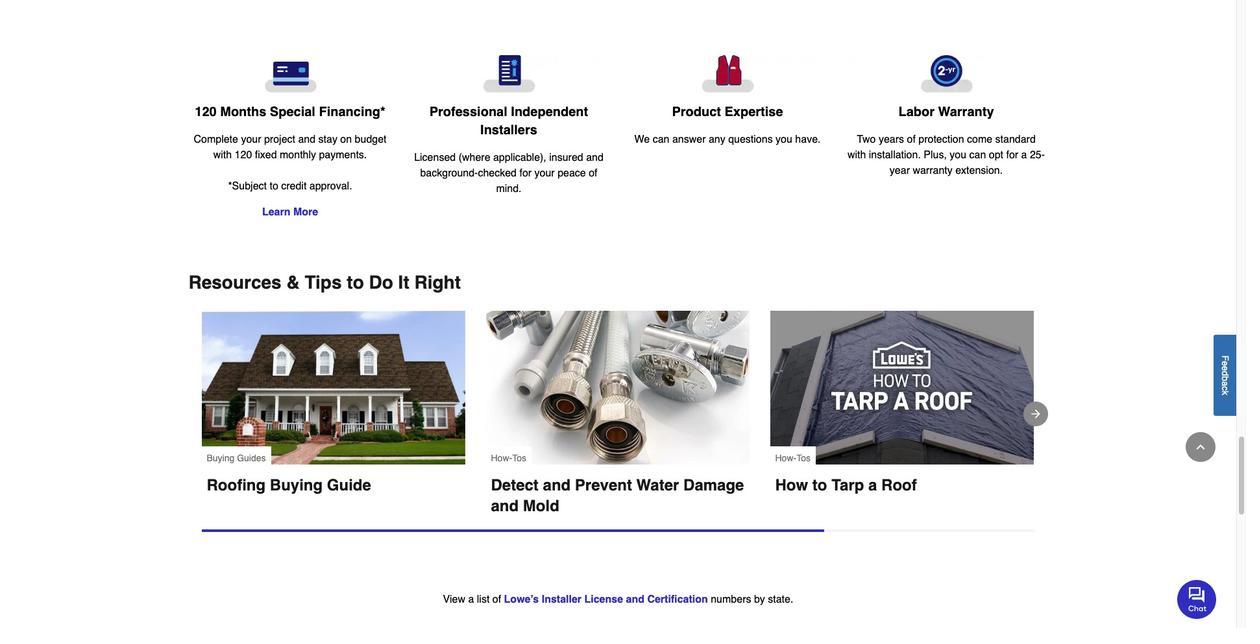 Task type: vqa. For each thing, say whether or not it's contained in the screenshot.
the city text box
no



Task type: describe. For each thing, give the bounding box(es) containing it.
learn more link
[[262, 207, 318, 218]]

120 inside 'complete your project and stay on budget with 120 fixed monthly payments.'
[[235, 149, 252, 161]]

guide
[[327, 477, 371, 495]]

product
[[672, 105, 721, 119]]

f e e d b a c k button
[[1214, 335, 1236, 416]]

peace
[[558, 167, 586, 179]]

your inside 'complete your project and stay on budget with 120 fixed monthly payments.'
[[241, 134, 261, 146]]

how- for detect and prevent water damage and mold
[[491, 453, 512, 464]]

installer
[[542, 594, 582, 606]]

any
[[709, 134, 725, 145]]

do
[[369, 272, 393, 293]]

with inside "two years of protection come standard with installation. plus, you can opt for a 25- year warranty extension."
[[848, 149, 866, 161]]

arrow right image
[[1029, 407, 1042, 420]]

come
[[967, 134, 992, 146]]

professional independent installers
[[429, 105, 588, 138]]

2 e from the top
[[1220, 366, 1231, 371]]

product expertise
[[672, 105, 783, 119]]

project
[[264, 134, 295, 146]]

1 vertical spatial buying
[[270, 477, 323, 495]]

it
[[398, 272, 409, 293]]

insured
[[549, 152, 583, 164]]

installers
[[480, 123, 537, 138]]

years
[[879, 134, 904, 146]]

we
[[634, 134, 650, 145]]

year
[[890, 165, 910, 177]]

lowe's installer license and certification link
[[504, 594, 708, 606]]

budget
[[355, 134, 387, 146]]

independent
[[511, 105, 588, 119]]

protection
[[919, 134, 964, 146]]

f e e d b a c k
[[1220, 355, 1231, 395]]

two years of protection come standard with installation. plus, you can opt for a 25- year warranty extension.
[[848, 134, 1045, 177]]

right
[[414, 272, 461, 293]]

to for how
[[812, 477, 827, 495]]

numbers
[[711, 594, 751, 606]]

a blue 2-year labor warranty icon. image
[[847, 55, 1045, 93]]

learn more
[[262, 207, 318, 218]]

view
[[443, 594, 465, 606]]

prevent
[[575, 477, 632, 495]]

applicable),
[[493, 152, 546, 164]]

mold
[[523, 497, 559, 515]]

two
[[857, 134, 876, 146]]

check water sources to help prevent mold and water damage. image
[[486, 311, 749, 465]]

credit
[[281, 181, 307, 192]]

with inside 'complete your project and stay on budget with 120 fixed monthly payments.'
[[213, 149, 232, 161]]

0 vertical spatial you
[[776, 134, 792, 145]]

0 vertical spatial buying
[[207, 453, 235, 464]]

expertise
[[725, 105, 783, 119]]

scroll to top element
[[1186, 432, 1216, 462]]

learn
[[262, 207, 290, 218]]

opt
[[989, 149, 1003, 161]]

checked
[[478, 167, 517, 179]]

have.
[[795, 134, 821, 145]]

*subject to credit approval.
[[228, 181, 352, 192]]

0 vertical spatial can
[[653, 134, 669, 145]]

a dark blue credit card icon. image
[[191, 55, 389, 93]]

chat invite button image
[[1177, 579, 1217, 619]]

of inside "two years of protection come standard with installation. plus, you can opt for a 25- year warranty extension."
[[907, 134, 916, 146]]

monthly
[[280, 149, 316, 161]]

resources
[[189, 272, 281, 293]]

tos for detect
[[512, 453, 526, 464]]

buying guides
[[207, 453, 266, 464]]

tips
[[305, 272, 342, 293]]

roof
[[881, 477, 917, 495]]

a inside button
[[1220, 381, 1231, 386]]

lowe's
[[504, 594, 539, 606]]

water
[[636, 477, 679, 495]]

questions
[[728, 134, 773, 145]]

plus,
[[924, 149, 947, 161]]

resources & tips to do it right
[[189, 272, 461, 293]]

d
[[1220, 371, 1231, 376]]

fixed
[[255, 149, 277, 161]]

0 vertical spatial 120
[[195, 105, 217, 120]]

state.
[[768, 594, 793, 606]]

120 months special financing*
[[195, 105, 385, 120]]

view a list of lowe's installer license and certification numbers by state.
[[443, 594, 793, 606]]

tarp
[[831, 477, 864, 495]]

a inside "two years of protection come standard with installation. plus, you can opt for a 25- year warranty extension."
[[1021, 149, 1027, 161]]

background-
[[420, 167, 478, 179]]

stay
[[318, 134, 337, 146]]

installation.
[[869, 149, 921, 161]]

standard
[[995, 134, 1036, 146]]

&
[[287, 272, 300, 293]]

how-tos for detect
[[491, 453, 526, 464]]

a lowe's red vest icon. image
[[629, 55, 827, 93]]

a brick house with a covered front porch, white siding and columns, and a brick walkway. image
[[202, 311, 465, 465]]

how to tarp a roof
[[775, 477, 917, 495]]

by
[[754, 594, 765, 606]]

more
[[293, 207, 318, 218]]

warranty
[[913, 165, 953, 177]]

a video showing how to tarp your roof and protect your house before or after a storm. image
[[770, 311, 1034, 465]]

f
[[1220, 355, 1231, 361]]

you inside "two years of protection come standard with installation. plus, you can opt for a 25- year warranty extension."
[[950, 149, 966, 161]]

complete
[[194, 134, 238, 146]]

b
[[1220, 376, 1231, 381]]

how
[[775, 477, 808, 495]]

roofing buying guide
[[207, 477, 371, 495]]

months
[[220, 105, 266, 120]]



Task type: locate. For each thing, give the bounding box(es) containing it.
1 vertical spatial to
[[347, 272, 364, 293]]

1 horizontal spatial how-
[[775, 453, 796, 464]]

to for *subject
[[270, 181, 278, 192]]

2 tos from the left
[[796, 453, 811, 464]]

1 horizontal spatial of
[[589, 167, 597, 179]]

detect
[[491, 477, 539, 495]]

how-tos for how
[[775, 453, 811, 464]]

labor
[[899, 105, 935, 120]]

and
[[298, 134, 315, 146], [586, 152, 604, 164], [543, 477, 571, 495], [491, 497, 519, 515], [626, 594, 644, 606]]

0 horizontal spatial you
[[776, 134, 792, 145]]

2 how-tos from the left
[[775, 453, 811, 464]]

1 vertical spatial 120
[[235, 149, 252, 161]]

1 vertical spatial your
[[535, 167, 555, 179]]

approval.
[[309, 181, 352, 192]]

tos up detect
[[512, 453, 526, 464]]

c
[[1220, 386, 1231, 391]]

120 left fixed
[[235, 149, 252, 161]]

warranty
[[938, 105, 994, 120]]

can inside "two years of protection come standard with installation. plus, you can opt for a 25- year warranty extension."
[[969, 149, 986, 161]]

2 with from the left
[[848, 149, 866, 161]]

1 with from the left
[[213, 149, 232, 161]]

detect and prevent water damage and mold
[[491, 477, 748, 515]]

2 vertical spatial of
[[492, 594, 501, 606]]

0 vertical spatial to
[[270, 181, 278, 192]]

damage
[[683, 477, 744, 495]]

*subject
[[228, 181, 267, 192]]

1 horizontal spatial can
[[969, 149, 986, 161]]

professional
[[429, 105, 507, 119]]

of right peace on the top left
[[589, 167, 597, 179]]

certification
[[647, 594, 708, 606]]

list
[[477, 594, 490, 606]]

0 horizontal spatial of
[[492, 594, 501, 606]]

and up 'mold'
[[543, 477, 571, 495]]

1 vertical spatial you
[[950, 149, 966, 161]]

of right list
[[492, 594, 501, 606]]

your down insured
[[535, 167, 555, 179]]

1 e from the top
[[1220, 361, 1231, 366]]

2 horizontal spatial of
[[907, 134, 916, 146]]

1 vertical spatial can
[[969, 149, 986, 161]]

tos for how
[[796, 453, 811, 464]]

labor warranty
[[899, 105, 994, 120]]

guides
[[237, 453, 266, 464]]

for
[[1006, 149, 1018, 161], [520, 167, 532, 179]]

0 horizontal spatial can
[[653, 134, 669, 145]]

a
[[1021, 149, 1027, 161], [1220, 381, 1231, 386], [868, 477, 877, 495], [468, 594, 474, 606]]

e up d
[[1220, 361, 1231, 366]]

and up "monthly"
[[298, 134, 315, 146]]

special
[[270, 105, 315, 120]]

on
[[340, 134, 352, 146]]

can
[[653, 134, 669, 145], [969, 149, 986, 161]]

answer
[[672, 134, 706, 145]]

0 vertical spatial your
[[241, 134, 261, 146]]

0 horizontal spatial for
[[520, 167, 532, 179]]

0 horizontal spatial to
[[270, 181, 278, 192]]

how- for how to tarp a roof
[[775, 453, 796, 464]]

0 horizontal spatial with
[[213, 149, 232, 161]]

how- up detect
[[491, 453, 512, 464]]

0 horizontal spatial 120
[[195, 105, 217, 120]]

licensed
[[414, 152, 456, 164]]

to left tarp
[[812, 477, 827, 495]]

1 horizontal spatial 120
[[235, 149, 252, 161]]

(where
[[459, 152, 490, 164]]

financing*
[[319, 105, 385, 120]]

1 how- from the left
[[491, 453, 512, 464]]

1 horizontal spatial for
[[1006, 149, 1018, 161]]

tos up how
[[796, 453, 811, 464]]

1 tos from the left
[[512, 453, 526, 464]]

2 horizontal spatial to
[[812, 477, 827, 495]]

a right tarp
[[868, 477, 877, 495]]

of right "years"
[[907, 134, 916, 146]]

120
[[195, 105, 217, 120], [235, 149, 252, 161]]

how- up how
[[775, 453, 796, 464]]

1 how-tos from the left
[[491, 453, 526, 464]]

and inside 'complete your project and stay on budget with 120 fixed monthly payments.'
[[298, 134, 315, 146]]

license
[[584, 594, 623, 606]]

1 horizontal spatial buying
[[270, 477, 323, 495]]

and right insured
[[586, 152, 604, 164]]

you left have.
[[776, 134, 792, 145]]

of
[[907, 134, 916, 146], [589, 167, 597, 179], [492, 594, 501, 606]]

your inside licensed (where applicable), insured and background-checked for your peace of mind.
[[535, 167, 555, 179]]

k
[[1220, 391, 1231, 395]]

1 horizontal spatial with
[[848, 149, 866, 161]]

buying left the guides
[[207, 453, 235, 464]]

0 vertical spatial of
[[907, 134, 916, 146]]

a up "k"
[[1220, 381, 1231, 386]]

we can answer any questions you have.
[[634, 134, 821, 145]]

to
[[270, 181, 278, 192], [347, 272, 364, 293], [812, 477, 827, 495]]

0 horizontal spatial tos
[[512, 453, 526, 464]]

licensed (where applicable), insured and background-checked for your peace of mind.
[[414, 152, 604, 195]]

and down detect
[[491, 497, 519, 515]]

1 horizontal spatial how-tos
[[775, 453, 811, 464]]

2 vertical spatial to
[[812, 477, 827, 495]]

1 horizontal spatial to
[[347, 272, 364, 293]]

you
[[776, 134, 792, 145], [950, 149, 966, 161]]

scrollbar
[[202, 530, 824, 532]]

and inside licensed (where applicable), insured and background-checked for your peace of mind.
[[586, 152, 604, 164]]

1 vertical spatial for
[[520, 167, 532, 179]]

and right license
[[626, 594, 644, 606]]

0 horizontal spatial how-tos
[[491, 453, 526, 464]]

with
[[213, 149, 232, 161], [848, 149, 866, 161]]

a dark blue background check icon. image
[[410, 55, 608, 93]]

with down two
[[848, 149, 866, 161]]

e up b
[[1220, 366, 1231, 371]]

to left credit
[[270, 181, 278, 192]]

25-
[[1030, 149, 1045, 161]]

of inside licensed (where applicable), insured and background-checked for your peace of mind.
[[589, 167, 597, 179]]

2 how- from the left
[[775, 453, 796, 464]]

0 horizontal spatial buying
[[207, 453, 235, 464]]

complete your project and stay on budget with 120 fixed monthly payments.
[[194, 134, 387, 161]]

can up extension.
[[969, 149, 986, 161]]

e
[[1220, 361, 1231, 366], [1220, 366, 1231, 371]]

for inside licensed (where applicable), insured and background-checked for your peace of mind.
[[520, 167, 532, 179]]

how-
[[491, 453, 512, 464], [775, 453, 796, 464]]

roofing
[[207, 477, 266, 495]]

payments.
[[319, 149, 367, 161]]

a left list
[[468, 594, 474, 606]]

to left do
[[347, 272, 364, 293]]

can right we
[[653, 134, 669, 145]]

extension.
[[955, 165, 1003, 177]]

120 up "complete"
[[195, 105, 217, 120]]

1 horizontal spatial you
[[950, 149, 966, 161]]

how-tos up detect
[[491, 453, 526, 464]]

you right plus,
[[950, 149, 966, 161]]

for down applicable),
[[520, 167, 532, 179]]

for down standard
[[1006, 149, 1018, 161]]

chevron up image
[[1194, 441, 1207, 454]]

1 horizontal spatial your
[[535, 167, 555, 179]]

with down "complete"
[[213, 149, 232, 161]]

tos
[[512, 453, 526, 464], [796, 453, 811, 464]]

your
[[241, 134, 261, 146], [535, 167, 555, 179]]

your up fixed
[[241, 134, 261, 146]]

0 horizontal spatial your
[[241, 134, 261, 146]]

for inside "two years of protection come standard with installation. plus, you can opt for a 25- year warranty extension."
[[1006, 149, 1018, 161]]

0 horizontal spatial how-
[[491, 453, 512, 464]]

mind.
[[496, 183, 522, 195]]

1 horizontal spatial tos
[[796, 453, 811, 464]]

1 vertical spatial of
[[589, 167, 597, 179]]

buying left guide
[[270, 477, 323, 495]]

how-tos up how
[[775, 453, 811, 464]]

0 vertical spatial for
[[1006, 149, 1018, 161]]

a left 25-
[[1021, 149, 1027, 161]]



